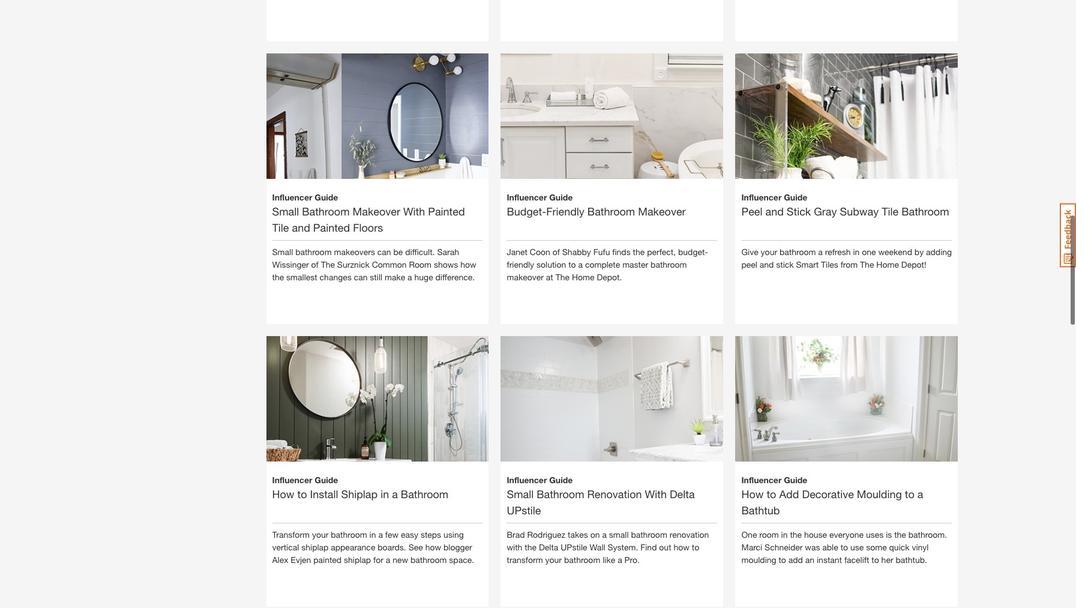Task type: locate. For each thing, give the bounding box(es) containing it.
and right peel
[[766, 204, 784, 217]]

is
[[886, 529, 892, 539]]

guide inside influencer guide how to add decorative moulding to a bathtub
[[784, 474, 808, 484]]

influencer for how to install shiplap in a bathroom
[[272, 474, 312, 484]]

guide for install
[[315, 474, 338, 484]]

small inside small bathroom makeovers can be difficult. sarah wissinger of the surznick common room shows how the smallest changes can still make a huge difference.
[[272, 246, 293, 256]]

vinyl
[[912, 541, 929, 552]]

0 vertical spatial with
[[403, 204, 425, 217]]

using
[[444, 529, 464, 539]]

0 vertical spatial shiplap
[[302, 541, 329, 552]]

how to install shiplap in a bathroom image
[[266, 315, 489, 538]]

marci
[[742, 541, 763, 552]]

influencer for small bathroom makeover with painted tile and painted floors
[[272, 191, 312, 202]]

home
[[877, 259, 899, 269], [572, 271, 595, 281]]

moulding
[[857, 487, 902, 500]]

how inside small bathroom makeovers can be difficult. sarah wissinger of the surznick common room shows how the smallest changes can still make a huge difference.
[[461, 259, 477, 269]]

how down renovation
[[674, 541, 690, 552]]

in right shiplap
[[381, 487, 389, 500]]

with
[[403, 204, 425, 217], [645, 487, 667, 500]]

tile inside influencer guide small bathroom makeover with painted tile and painted floors
[[272, 220, 289, 233]]

in left few
[[370, 529, 376, 539]]

smart
[[797, 259, 819, 269]]

how down steps
[[426, 541, 441, 552]]

painted up sarah
[[428, 204, 465, 217]]

makeover inside "influencer guide budget-friendly bathroom makeover"
[[638, 204, 686, 217]]

painted
[[428, 204, 465, 217], [313, 220, 350, 233]]

how up bathtub
[[742, 487, 764, 500]]

peel
[[742, 204, 763, 217]]

refresh
[[826, 246, 851, 256]]

bathroom up wissinger
[[296, 246, 332, 256]]

with inside influencer guide small bathroom renovation with delta upstile
[[645, 487, 667, 500]]

0 horizontal spatial with
[[403, 204, 425, 217]]

small
[[272, 204, 299, 217], [272, 246, 293, 256], [507, 487, 534, 500]]

small for small bathroom makeover with painted tile and painted floors
[[272, 204, 299, 217]]

your for and
[[761, 246, 778, 256]]

home inside 'janet coon of shabby fufu finds the perfect, budget- friendly solution to a complete master bathroom makeover at the home depot.'
[[572, 271, 595, 281]]

0 vertical spatial can
[[378, 246, 391, 256]]

bathroom
[[302, 204, 350, 217], [588, 204, 635, 217], [902, 204, 950, 217], [401, 487, 449, 500], [537, 487, 585, 500]]

0 vertical spatial small
[[272, 204, 299, 217]]

1 horizontal spatial upstile
[[561, 541, 588, 552]]

to left use
[[841, 541, 849, 552]]

upstile down takes
[[561, 541, 588, 552]]

to left install
[[298, 487, 307, 500]]

with inside influencer guide small bathroom makeover with painted tile and painted floors
[[403, 204, 425, 217]]

to inside 'janet coon of shabby fufu finds the perfect, budget- friendly solution to a complete master bathroom makeover at the home depot.'
[[569, 259, 576, 269]]

delta up renovation
[[670, 487, 695, 500]]

0 horizontal spatial makeover
[[353, 204, 400, 217]]

can
[[378, 246, 391, 256], [354, 271, 368, 281]]

tile up wissinger
[[272, 220, 289, 233]]

0 vertical spatial home
[[877, 259, 899, 269]]

how inside 'brad rodriguez takes on a small bathroom renovation with the delta upstile wall system. find out how to transform your bathroom like a pro.'
[[674, 541, 690, 552]]

delta
[[670, 487, 695, 500], [539, 541, 559, 552]]

guide for makeover
[[315, 191, 338, 202]]

0 vertical spatial painted
[[428, 204, 465, 217]]

bathroom up fufu
[[588, 204, 635, 217]]

in up schneider
[[782, 529, 788, 539]]

steps
[[421, 529, 441, 539]]

bathroom up smart
[[780, 246, 816, 256]]

your inside give your bathroom a refresh in one weekend by adding peel and stick smart tiles from the home depot!
[[761, 246, 778, 256]]

1 vertical spatial upstile
[[561, 541, 588, 552]]

2 horizontal spatial the
[[861, 259, 875, 269]]

with up difficult. on the top of page
[[403, 204, 425, 217]]

0 horizontal spatial painted
[[313, 220, 350, 233]]

and up wissinger
[[292, 220, 310, 233]]

home down weekend
[[877, 259, 899, 269]]

stick
[[787, 204, 811, 217]]

a right moulding
[[918, 487, 924, 500]]

1 horizontal spatial of
[[553, 246, 560, 256]]

a inside influencer guide how to add decorative moulding to a bathtub
[[918, 487, 924, 500]]

how inside transform your bathroom in a few easy steps using vertical shiplap appearance boards. see how blogger alex evjen painted shiplap for a new bathroom space.
[[426, 541, 441, 552]]

small inside influencer guide small bathroom renovation with delta upstile
[[507, 487, 534, 500]]

guide for renovation
[[550, 474, 573, 484]]

pro.
[[625, 554, 640, 564]]

upstile up the brad
[[507, 503, 541, 516]]

shiplap up painted
[[302, 541, 329, 552]]

1 vertical spatial your
[[312, 529, 329, 539]]

makeover
[[353, 204, 400, 217], [638, 204, 686, 217]]

1 horizontal spatial how
[[461, 259, 477, 269]]

bathroom inside "influencer guide how to install shiplap in a bathroom"
[[401, 487, 449, 500]]

bathroom up "by"
[[902, 204, 950, 217]]

how inside influencer guide how to add decorative moulding to a bathtub
[[742, 487, 764, 500]]

how for how to add decorative moulding to a bathtub
[[742, 487, 764, 500]]

bathroom down wall
[[564, 554, 601, 564]]

influencer guide budget-friendly bathroom makeover
[[507, 191, 686, 217]]

difficult.
[[405, 246, 435, 256]]

at
[[546, 271, 554, 281]]

0 horizontal spatial how
[[272, 487, 295, 500]]

makeover up perfect, on the top right of page
[[638, 204, 686, 217]]

1 vertical spatial tile
[[272, 220, 289, 233]]

0 horizontal spatial shiplap
[[302, 541, 329, 552]]

1 horizontal spatial shiplap
[[344, 554, 371, 564]]

influencer inside influencer guide how to add decorative moulding to a bathtub
[[742, 474, 782, 484]]

0 vertical spatial your
[[761, 246, 778, 256]]

0 horizontal spatial how
[[426, 541, 441, 552]]

for
[[374, 554, 384, 564]]

influencer for small bathroom renovation with delta upstile
[[507, 474, 547, 484]]

1 vertical spatial home
[[572, 271, 595, 281]]

how
[[272, 487, 295, 500], [742, 487, 764, 500]]

2 horizontal spatial your
[[761, 246, 778, 256]]

influencer inside influencer guide peel and stick gray subway tile bathroom
[[742, 191, 782, 202]]

bathroom inside influencer guide small bathroom renovation with delta upstile
[[537, 487, 585, 500]]

bathroom up makeovers
[[302, 204, 350, 217]]

in inside give your bathroom a refresh in one weekend by adding peel and stick smart tiles from the home depot!
[[854, 246, 860, 256]]

1 horizontal spatial makeover
[[638, 204, 686, 217]]

0 horizontal spatial delta
[[539, 541, 559, 552]]

and
[[766, 204, 784, 217], [292, 220, 310, 233], [760, 259, 774, 269]]

difference.
[[436, 271, 475, 281]]

influencer guide how to add decorative moulding to a bathtub
[[742, 474, 924, 516]]

0 horizontal spatial upstile
[[507, 503, 541, 516]]

your for to
[[312, 529, 329, 539]]

how left install
[[272, 487, 295, 500]]

and right peel on the top right of the page
[[760, 259, 774, 269]]

influencer inside "influencer guide how to install shiplap in a bathroom"
[[272, 474, 312, 484]]

few
[[385, 529, 399, 539]]

0 horizontal spatial home
[[572, 271, 595, 281]]

2 vertical spatial and
[[760, 259, 774, 269]]

peel and stick gray subway tile bathroom image
[[736, 32, 959, 255]]

of up solution
[[553, 246, 560, 256]]

1 vertical spatial painted
[[313, 220, 350, 233]]

a right shiplap
[[392, 487, 398, 500]]

guide inside influencer guide peel and stick gray subway tile bathroom
[[784, 191, 808, 202]]

tile right "subway"
[[882, 204, 899, 217]]

influencer for budget-friendly bathroom makeover
[[507, 191, 547, 202]]

bathroom
[[296, 246, 332, 256], [780, 246, 816, 256], [651, 259, 687, 269], [331, 529, 367, 539], [631, 529, 668, 539], [411, 554, 447, 564], [564, 554, 601, 564]]

tile
[[882, 204, 899, 217], [272, 220, 289, 233]]

renovation
[[588, 487, 642, 500]]

0 vertical spatial delta
[[670, 487, 695, 500]]

bathroom inside 'janet coon of shabby fufu finds the perfect, budget- friendly solution to a complete master bathroom makeover at the home depot.'
[[651, 259, 687, 269]]

0 horizontal spatial your
[[312, 529, 329, 539]]

influencer inside "influencer guide budget-friendly bathroom makeover"
[[507, 191, 547, 202]]

1 how from the left
[[272, 487, 295, 500]]

1 horizontal spatial tile
[[882, 204, 899, 217]]

0 vertical spatial upstile
[[507, 503, 541, 516]]

0 horizontal spatial can
[[354, 271, 368, 281]]

painted up makeovers
[[313, 220, 350, 233]]

influencer inside influencer guide small bathroom makeover with painted tile and painted floors
[[272, 191, 312, 202]]

instant
[[817, 554, 843, 564]]

2 vertical spatial small
[[507, 487, 534, 500]]

1 horizontal spatial the
[[556, 271, 570, 281]]

how inside "influencer guide how to install shiplap in a bathroom"
[[272, 487, 295, 500]]

bathroom up rodriguez
[[537, 487, 585, 500]]

your inside transform your bathroom in a few easy steps using vertical shiplap appearance boards. see how blogger alex evjen painted shiplap for a new bathroom space.
[[312, 529, 329, 539]]

a down shabby
[[579, 259, 583, 269]]

the
[[321, 259, 335, 269], [861, 259, 875, 269], [556, 271, 570, 281]]

how up difference.
[[461, 259, 477, 269]]

to down renovation
[[692, 541, 700, 552]]

1 horizontal spatial with
[[645, 487, 667, 500]]

makeover up floors
[[353, 204, 400, 217]]

room
[[760, 529, 779, 539]]

your down rodriguez
[[546, 554, 562, 564]]

bathroom down perfect, on the top right of page
[[651, 259, 687, 269]]

a left huge
[[408, 271, 412, 281]]

a right for
[[386, 554, 391, 564]]

decorative
[[803, 487, 854, 500]]

in inside transform your bathroom in a few easy steps using vertical shiplap appearance boards. see how blogger alex evjen painted shiplap for a new bathroom space.
[[370, 529, 376, 539]]

1 vertical spatial shiplap
[[344, 554, 371, 564]]

how to add decorative moulding to a bathtub image
[[736, 315, 959, 538]]

1 horizontal spatial home
[[877, 259, 899, 269]]

stick
[[777, 259, 794, 269]]

can up common
[[378, 246, 391, 256]]

guide inside influencer guide small bathroom renovation with delta upstile
[[550, 474, 573, 484]]

a up tiles at the top right of page
[[819, 246, 823, 256]]

1 vertical spatial delta
[[539, 541, 559, 552]]

the inside give your bathroom a refresh in one weekend by adding peel and stick smart tiles from the home depot!
[[861, 259, 875, 269]]

of up smallest
[[311, 259, 319, 269]]

1 vertical spatial can
[[354, 271, 368, 281]]

makeovers
[[334, 246, 375, 256]]

bathroom inside "influencer guide budget-friendly bathroom makeover"
[[588, 204, 635, 217]]

guide inside "influencer guide how to install shiplap in a bathroom"
[[315, 474, 338, 484]]

common
[[372, 259, 407, 269]]

1 horizontal spatial how
[[742, 487, 764, 500]]

the up changes
[[321, 259, 335, 269]]

delta inside 'brad rodriguez takes on a small bathroom renovation with the delta upstile wall system. find out how to transform your bathroom like a pro.'
[[539, 541, 559, 552]]

bathroom up steps
[[401, 487, 449, 500]]

your up painted
[[312, 529, 329, 539]]

0 vertical spatial of
[[553, 246, 560, 256]]

2 makeover from the left
[[638, 204, 686, 217]]

budget-
[[679, 246, 708, 256]]

2 how from the left
[[742, 487, 764, 500]]

smallest
[[286, 271, 317, 281]]

with right renovation
[[645, 487, 667, 500]]

shiplap
[[302, 541, 329, 552], [344, 554, 371, 564]]

see
[[409, 541, 423, 552]]

evjen
[[291, 554, 311, 564]]

delta down rodriguez
[[539, 541, 559, 552]]

1 horizontal spatial your
[[546, 554, 562, 564]]

the up master
[[633, 246, 645, 256]]

1 vertical spatial of
[[311, 259, 319, 269]]

1 horizontal spatial delta
[[670, 487, 695, 500]]

small
[[609, 529, 629, 539]]

give
[[742, 246, 759, 256]]

0 horizontal spatial tile
[[272, 220, 289, 233]]

how
[[461, 259, 477, 269], [426, 541, 441, 552], [674, 541, 690, 552]]

bathroom inside give your bathroom a refresh in one weekend by adding peel and stick smart tiles from the home depot!
[[780, 246, 816, 256]]

1 vertical spatial and
[[292, 220, 310, 233]]

1 horizontal spatial can
[[378, 246, 391, 256]]

your right give
[[761, 246, 778, 256]]

vertical
[[272, 541, 299, 552]]

to
[[569, 259, 576, 269], [298, 487, 307, 500], [767, 487, 777, 500], [905, 487, 915, 500], [692, 541, 700, 552], [841, 541, 849, 552], [779, 554, 787, 564], [872, 554, 880, 564]]

tile inside influencer guide peel and stick gray subway tile bathroom
[[882, 204, 899, 217]]

guide inside "influencer guide budget-friendly bathroom makeover"
[[550, 191, 573, 202]]

in left the one
[[854, 246, 860, 256]]

small inside influencer guide small bathroom makeover with painted tile and painted floors
[[272, 204, 299, 217]]

transform your bathroom in a few easy steps using vertical shiplap appearance boards. see how blogger alex evjen painted shiplap for a new bathroom space.
[[272, 529, 474, 564]]

weekend
[[879, 246, 913, 256]]

guide
[[315, 191, 338, 202], [550, 191, 573, 202], [784, 191, 808, 202], [315, 474, 338, 484], [550, 474, 573, 484], [784, 474, 808, 484]]

bathroom inside influencer guide small bathroom makeover with painted tile and painted floors
[[302, 204, 350, 217]]

the inside 'janet coon of shabby fufu finds the perfect, budget- friendly solution to a complete master bathroom makeover at the home depot.'
[[556, 271, 570, 281]]

your
[[761, 246, 778, 256], [312, 529, 329, 539], [546, 554, 562, 564]]

a inside give your bathroom a refresh in one weekend by adding peel and stick smart tiles from the home depot!
[[819, 246, 823, 256]]

the right at
[[556, 271, 570, 281]]

1 vertical spatial with
[[645, 487, 667, 500]]

new
[[393, 554, 408, 564]]

guide inside influencer guide small bathroom makeover with painted tile and painted floors
[[315, 191, 338, 202]]

the
[[633, 246, 645, 256], [272, 271, 284, 281], [790, 529, 802, 539], [895, 529, 907, 539], [525, 541, 537, 552]]

a
[[819, 246, 823, 256], [579, 259, 583, 269], [408, 271, 412, 281], [392, 487, 398, 500], [918, 487, 924, 500], [379, 529, 383, 539], [603, 529, 607, 539], [386, 554, 391, 564], [618, 554, 623, 564]]

1 makeover from the left
[[353, 204, 400, 217]]

bathroom inside influencer guide peel and stick gray subway tile bathroom
[[902, 204, 950, 217]]

2 horizontal spatial how
[[674, 541, 690, 552]]

0 vertical spatial tile
[[882, 204, 899, 217]]

shiplap down appearance
[[344, 554, 371, 564]]

wall
[[590, 541, 606, 552]]

0 vertical spatial and
[[766, 204, 784, 217]]

can down surznick
[[354, 271, 368, 281]]

upstile
[[507, 503, 541, 516], [561, 541, 588, 552]]

0 horizontal spatial of
[[311, 259, 319, 269]]

in inside one room in the house everyone uses is the bathroom. marci schneider was able to use some quick vinyl moulding to add an instant facelift to her bathtub.
[[782, 529, 788, 539]]

the inside small bathroom makeovers can be difficult. sarah wissinger of the surznick common room shows how the smallest changes can still make a huge difference.
[[272, 271, 284, 281]]

0 horizontal spatial the
[[321, 259, 335, 269]]

the down wissinger
[[272, 271, 284, 281]]

the up transform
[[525, 541, 537, 552]]

influencer inside influencer guide small bathroom renovation with delta upstile
[[507, 474, 547, 484]]

upstile inside influencer guide small bathroom renovation with delta upstile
[[507, 503, 541, 516]]

of inside 'janet coon of shabby fufu finds the perfect, budget- friendly solution to a complete master bathroom makeover at the home depot.'
[[553, 246, 560, 256]]

how for how to install shiplap in a bathroom
[[272, 487, 295, 500]]

bathroom.
[[909, 529, 948, 539]]

house
[[805, 529, 828, 539]]

with for delta
[[645, 487, 667, 500]]

the inside 'brad rodriguez takes on a small bathroom renovation with the delta upstile wall system. find out how to transform your bathroom like a pro.'
[[525, 541, 537, 552]]

to down shabby
[[569, 259, 576, 269]]

1 vertical spatial small
[[272, 246, 293, 256]]

blogger
[[444, 541, 472, 552]]

the down the one
[[861, 259, 875, 269]]

2 vertical spatial your
[[546, 554, 562, 564]]

upstile inside 'brad rodriguez takes on a small bathroom renovation with the delta upstile wall system. find out how to transform your bathroom like a pro.'
[[561, 541, 588, 552]]

home down complete
[[572, 271, 595, 281]]

brad rodriguez takes on a small bathroom renovation with the delta upstile wall system. find out how to transform your bathroom like a pro.
[[507, 529, 709, 564]]



Task type: describe. For each thing, give the bounding box(es) containing it.
to inside "influencer guide how to install shiplap in a bathroom"
[[298, 487, 307, 500]]

transform
[[272, 529, 310, 539]]

how for small bathroom makeover with painted tile and painted floors
[[461, 259, 477, 269]]

guide for bathroom
[[550, 191, 573, 202]]

wissinger
[[272, 259, 309, 269]]

bathroom up find
[[631, 529, 668, 539]]

makeover inside influencer guide small bathroom makeover with painted tile and painted floors
[[353, 204, 400, 217]]

huge
[[415, 271, 433, 281]]

janet coon of shabby fufu finds the perfect, budget- friendly solution to a complete master bathroom makeover at the home depot.
[[507, 246, 708, 281]]

tiles
[[821, 259, 839, 269]]

uses
[[866, 529, 884, 539]]

tile for and
[[272, 220, 289, 233]]

the inside small bathroom makeovers can be difficult. sarah wissinger of the surznick common room shows how the smallest changes can still make a huge difference.
[[321, 259, 335, 269]]

easy
[[401, 529, 419, 539]]

make
[[385, 271, 405, 281]]

perfect,
[[647, 246, 676, 256]]

subway
[[840, 204, 879, 217]]

an
[[806, 554, 815, 564]]

brad
[[507, 529, 525, 539]]

renovation
[[670, 529, 709, 539]]

bathroom inside small bathroom makeovers can be difficult. sarah wissinger of the surznick common room shows how the smallest changes can still make a huge difference.
[[296, 246, 332, 256]]

the inside 'janet coon of shabby fufu finds the perfect, budget- friendly solution to a complete master bathroom makeover at the home depot.'
[[633, 246, 645, 256]]

bathtub.
[[896, 554, 928, 564]]

depot!
[[902, 259, 927, 269]]

out
[[660, 541, 672, 552]]

small bathroom renovation with delta upstile image
[[501, 315, 724, 538]]

a inside 'janet coon of shabby fufu finds the perfect, budget- friendly solution to a complete master bathroom makeover at the home depot.'
[[579, 259, 583, 269]]

give your bathroom a refresh in one weekend by adding peel and stick smart tiles from the home depot!
[[742, 246, 952, 269]]

shabby
[[563, 246, 591, 256]]

influencer guide how to install shiplap in a bathroom
[[272, 474, 449, 500]]

delta inside influencer guide small bathroom renovation with delta upstile
[[670, 487, 695, 500]]

influencer guide small bathroom renovation with delta upstile
[[507, 474, 695, 516]]

how for how to install shiplap in a bathroom
[[426, 541, 441, 552]]

find
[[641, 541, 657, 552]]

budget-
[[507, 204, 547, 217]]

master
[[623, 259, 649, 269]]

one
[[742, 529, 757, 539]]

one
[[862, 246, 876, 256]]

influencer guide small bathroom makeover with painted tile and painted floors
[[272, 191, 465, 233]]

of inside small bathroom makeovers can be difficult. sarah wissinger of the surznick common room shows how the smallest changes can still make a huge difference.
[[311, 259, 319, 269]]

small bathroom makeovers can be difficult. sarah wissinger of the surznick common room shows how the smallest changes can still make a huge difference.
[[272, 246, 477, 281]]

friendly
[[507, 259, 535, 269]]

tile for bathroom
[[882, 204, 899, 217]]

was
[[805, 541, 821, 552]]

schneider
[[765, 541, 803, 552]]

influencer for peel and stick gray subway tile bathroom
[[742, 191, 782, 202]]

one room in the house everyone uses is the bathroom. marci schneider was able to use some quick vinyl moulding to add an instant facelift to her bathtub.
[[742, 529, 948, 564]]

influencer for how to add decorative moulding to a bathtub
[[742, 474, 782, 484]]

1 horizontal spatial painted
[[428, 204, 465, 217]]

bathroom down see on the left bottom
[[411, 554, 447, 564]]

from
[[841, 259, 858, 269]]

finds
[[613, 246, 631, 256]]

with
[[507, 541, 523, 552]]

surznick
[[337, 259, 370, 269]]

a inside small bathroom makeovers can be difficult. sarah wissinger of the surznick common room shows how the smallest changes can still make a huge difference.
[[408, 271, 412, 281]]

feedback link image
[[1060, 203, 1077, 268]]

with for painted
[[403, 204, 425, 217]]

some
[[867, 541, 887, 552]]

influencer guide peel and stick gray subway tile bathroom
[[742, 191, 950, 217]]

coon
[[530, 246, 551, 256]]

boards.
[[378, 541, 406, 552]]

transform
[[507, 554, 543, 564]]

shiplap
[[341, 487, 378, 500]]

the right is
[[895, 529, 907, 539]]

bathroom up appearance
[[331, 529, 367, 539]]

use
[[851, 541, 864, 552]]

and inside give your bathroom a refresh in one weekend by adding peel and stick smart tiles from the home depot!
[[760, 259, 774, 269]]

still
[[370, 271, 383, 281]]

to left add
[[767, 487, 777, 500]]

a left few
[[379, 529, 383, 539]]

takes
[[568, 529, 588, 539]]

home inside give your bathroom a refresh in one weekend by adding peel and stick smart tiles from the home depot!
[[877, 259, 899, 269]]

guide for add
[[784, 474, 808, 484]]

a inside "influencer guide how to install shiplap in a bathroom"
[[392, 487, 398, 500]]

shows
[[434, 259, 458, 269]]

system.
[[608, 541, 639, 552]]

to inside 'brad rodriguez takes on a small bathroom renovation with the delta upstile wall system. find out how to transform your bathroom like a pro.'
[[692, 541, 700, 552]]

rodriguez
[[527, 529, 566, 539]]

and inside influencer guide peel and stick gray subway tile bathroom
[[766, 204, 784, 217]]

add
[[789, 554, 803, 564]]

to left her
[[872, 554, 880, 564]]

by
[[915, 246, 924, 256]]

moulding
[[742, 554, 777, 564]]

to down schneider
[[779, 554, 787, 564]]

able
[[823, 541, 839, 552]]

guide for stick
[[784, 191, 808, 202]]

small bathroom makeover with painted tile and painted floors image
[[266, 32, 489, 255]]

solution
[[537, 259, 566, 269]]

sarah
[[437, 246, 459, 256]]

adding
[[927, 246, 952, 256]]

depot.
[[597, 271, 622, 281]]

a right like
[[618, 554, 623, 564]]

add
[[780, 487, 800, 500]]

janet
[[507, 246, 528, 256]]

peel
[[742, 259, 758, 269]]

fufu
[[594, 246, 610, 256]]

the up schneider
[[790, 529, 802, 539]]

complete
[[585, 259, 620, 269]]

friendly
[[547, 204, 585, 217]]

alex
[[272, 554, 289, 564]]

floors
[[353, 220, 383, 233]]

everyone
[[830, 529, 864, 539]]

a right on
[[603, 529, 607, 539]]

appearance
[[331, 541, 376, 552]]

her
[[882, 554, 894, 564]]

quick
[[890, 541, 910, 552]]

painted
[[314, 554, 342, 564]]

small for small bathroom renovation with delta upstile
[[507, 487, 534, 500]]

changes
[[320, 271, 352, 281]]

your inside 'brad rodriguez takes on a small bathroom renovation with the delta upstile wall system. find out how to transform your bathroom like a pro.'
[[546, 554, 562, 564]]

budget-friendly bathroom makeover image
[[501, 32, 724, 255]]

space.
[[449, 554, 474, 564]]

to right moulding
[[905, 487, 915, 500]]

in inside "influencer guide how to install shiplap in a bathroom"
[[381, 487, 389, 500]]

facelift
[[845, 554, 870, 564]]

gray
[[814, 204, 837, 217]]

and inside influencer guide small bathroom makeover with painted tile and painted floors
[[292, 220, 310, 233]]



Task type: vqa. For each thing, say whether or not it's contained in the screenshot.
leftmost UPstile
yes



